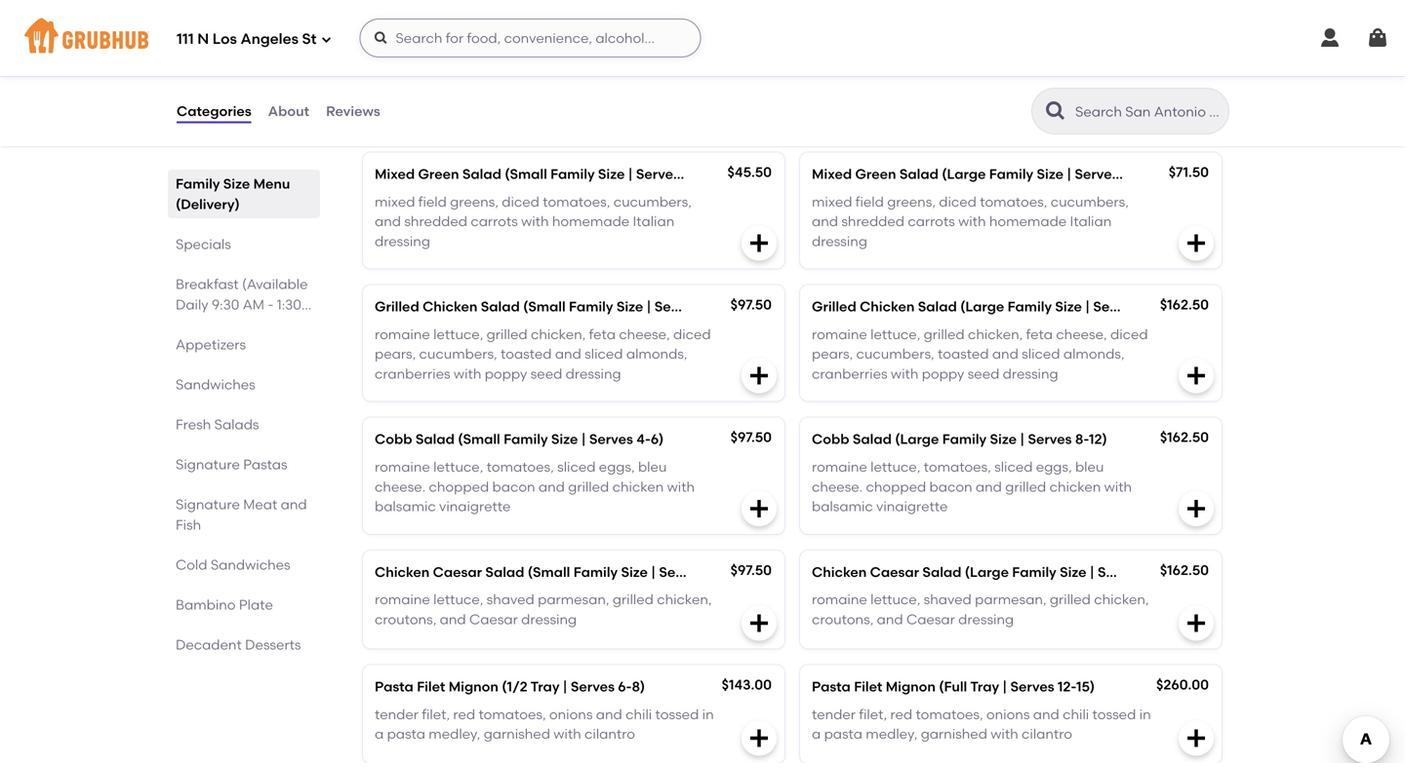 Task type: vqa. For each thing, say whether or not it's contained in the screenshot.
'Includes' in the cucumbers, tomatoes, alfalfa sprouts with lemon herb mayonnaise on 7-grain bread. includes specialty sandwich, side salad, fruit and dessert.
no



Task type: describe. For each thing, give the bounding box(es) containing it.
family size menu (delivery) order from maddalena restaurant our family size meals  (delivery) straight to your home or office!
[[359, 86, 910, 127]]

promo image
[[613, 0, 684, 40]]

n
[[197, 30, 209, 48]]

romaine for cobb  salad (small family size | serves 4-6)
[[375, 459, 430, 476]]

order
[[359, 113, 392, 127]]

fish
[[176, 517, 201, 534]]

cobb for cobb salad (large family size | serves 8-12)
[[812, 431, 849, 448]]

svg image for mixed green salad (small family size | serves 4-6)
[[747, 232, 771, 255]]

signature for signature meat and fish
[[176, 497, 240, 513]]

pears, for grilled chicken salad (large family size | serves 8-12)
[[812, 346, 853, 363]]

red for (full
[[890, 707, 912, 723]]

8)
[[632, 679, 645, 696]]

chicken for 4-
[[612, 479, 664, 495]]

field for mixed green salad (large family size | serves 8-12)
[[855, 193, 884, 210]]

pastas
[[243, 457, 287, 473]]

fresh salads tab
[[176, 415, 312, 435]]

$143.00
[[722, 677, 772, 694]]

cold sandwiches tab
[[176, 555, 312, 576]]

maddalena
[[424, 113, 490, 127]]

breakfast (available daily 9:30 am - 1:30 pm) tab
[[176, 274, 312, 334]]

12-
[[1058, 679, 1076, 696]]

in for $260.00
[[1139, 707, 1151, 723]]

mixed for mixed green salad (large family size | serves 8-12)
[[812, 193, 852, 210]]

see
[[379, 36, 403, 53]]

about
[[268, 103, 309, 119]]

(1/2
[[502, 679, 527, 696]]

tender filet, red tomatoes, onions and chili tossed in a pasta medley, garnished with cilantro for (full
[[812, 707, 1151, 743]]

st
[[302, 30, 317, 48]]

signature meat and fish
[[176, 497, 307, 534]]

romaine for grilled chicken salad (large family size | serves 8-12)
[[812, 326, 867, 343]]

shredded for mixed green salad (small family size | serves 4-6)
[[404, 213, 467, 230]]

balsamic for cobb  salad (small family size | serves 4-6)
[[375, 499, 436, 515]]

pasta for pasta filet mignon (1/2 tray | serves 6-8)
[[387, 727, 425, 743]]

tomatoes, down 'cobb salad (large family size | serves 8-12)'
[[924, 459, 991, 476]]

romaine lettuce, grilled chicken, feta cheese, diced pears, cucumbers, toasted and sliced almonds, cranberries with poppy seed dressing for (large
[[812, 326, 1148, 382]]

family size menu (delivery) tab
[[176, 174, 312, 215]]

onions for (full
[[986, 707, 1030, 723]]

salad for mixed green salad (small family size | serves 4-6)
[[462, 166, 501, 182]]

(available
[[242, 276, 308, 293]]

111 n los angeles st
[[177, 30, 317, 48]]

sandwiches inside tab
[[176, 377, 255, 393]]

grilled chicken salad (large family size | serves 8-12)
[[812, 299, 1172, 315]]

green for mixed green salad (large family size | serves 8-12)
[[855, 166, 896, 182]]

onions for (1/2
[[549, 707, 593, 723]]

tender filet, red tomatoes, onions and chili tossed in a pasta medley, garnished with cilantro for (1/2
[[375, 707, 714, 743]]

angeles
[[240, 30, 298, 48]]

categories
[[177, 103, 251, 119]]

signature pastas
[[176, 457, 287, 473]]

bambino plate tab
[[176, 595, 312, 616]]

pasta filet mignon (full tray | serves 12-15)
[[812, 679, 1095, 696]]

cheese, for 8-
[[1056, 326, 1107, 343]]

pm)
[[176, 317, 201, 334]]

breakfast
[[176, 276, 239, 293]]

salad for chicken caesar salad  (large family size | serves  8-12)
[[922, 564, 962, 581]]

signature meat and fish tab
[[176, 495, 312, 536]]

(delivery) for family size menu (delivery)
[[176, 196, 240, 213]]

bleu for 4-
[[638, 459, 667, 476]]

appetizers
[[176, 337, 246, 353]]

decadent desserts
[[176, 637, 301, 654]]

chicken caesar salad  (small family size | serves 4-6)
[[375, 564, 734, 581]]

6) for grilled chicken salad (small family size | serves 4-6)
[[716, 299, 729, 315]]

tomatoes, down (full
[[916, 707, 983, 723]]

to
[[783, 113, 795, 127]]

cold
[[176, 557, 207, 574]]

menu for family size menu (delivery)
[[253, 176, 290, 192]]

grilled chicken salad (small family size | serves 4-6)
[[375, 299, 729, 315]]

plate
[[239, 597, 273, 614]]

home
[[825, 113, 858, 127]]

15)
[[1076, 679, 1095, 696]]

meals
[[645, 113, 678, 127]]

cranberries for grilled chicken salad (small family size | serves 4-6)
[[375, 366, 450, 382]]

almonds, for 8-
[[1063, 346, 1125, 363]]

filet for pasta filet mignon (full tray | serves 12-15)
[[854, 679, 882, 696]]

$97.50 for romaine lettuce, shaved parmesan, grilled chicken, croutons, and caesar dressing
[[730, 562, 772, 579]]

sliced down 'cobb salad (large family size | serves 8-12)'
[[994, 459, 1033, 476]]

homemade for (small
[[552, 213, 630, 230]]

bacon for (large
[[929, 479, 972, 495]]

mixed green salad (small family size | serves 4-6)
[[375, 166, 711, 182]]

categories button
[[176, 76, 252, 146]]

romaine for chicken caesar salad  (small family size | serves 4-6)
[[375, 592, 430, 608]]

fresh salads
[[176, 417, 259, 433]]

meat
[[243, 497, 277, 513]]

cobb  salad (small family size | serves 4-6)
[[375, 431, 664, 448]]

$71.50
[[1169, 164, 1209, 180]]

svg image for grilled chicken salad (small family size | serves 4-6)
[[747, 365, 771, 388]]

size inside 'family size menu (delivery)'
[[223, 176, 250, 192]]

cobb for cobb  salad (small family size | serves 4-6)
[[375, 431, 412, 448]]

a for pasta filet mignon (full tray | serves 12-15)
[[812, 727, 821, 743]]

our
[[558, 113, 577, 127]]

pasta for pasta filet mignon (full tray | serves 12-15)
[[812, 679, 851, 696]]

(delivery) for family size menu (delivery) order from maddalena restaurant our family size meals  (delivery) straight to your home or office!
[[540, 86, 640, 111]]

cold sandwiches
[[176, 557, 290, 574]]

in for $143.00
[[702, 707, 714, 723]]

from
[[395, 113, 422, 127]]

$45.50
[[727, 164, 772, 180]]

6-
[[618, 679, 632, 696]]

cheese. for cobb  salad (small family size | serves 4-6)
[[375, 479, 426, 495]]

grilled down grilled chicken salad (large family size | serves 8-12)
[[924, 326, 965, 343]]

svg image inside main navigation navigation
[[373, 30, 389, 46]]

desserts
[[245, 637, 301, 654]]

pears, for grilled chicken salad (small family size | serves 4-6)
[[375, 346, 416, 363]]

or
[[861, 113, 872, 127]]

lettuce, for grilled chicken salad (large family size | serves 8-12)
[[870, 326, 920, 343]]

shaved for (large
[[924, 592, 972, 608]]

family size menu (delivery)
[[176, 176, 290, 213]]

mixed for mixed green salad (small family size | serves 4-6)
[[375, 166, 415, 182]]

homemade for (large
[[989, 213, 1067, 230]]

chopped for (small
[[429, 479, 489, 495]]

tender for pasta filet mignon (full tray | serves 12-15)
[[812, 707, 856, 723]]

bambino plate
[[176, 597, 273, 614]]

reviews button
[[325, 76, 381, 146]]

chicken caesar salad  (large family size | serves  8-12)
[[812, 564, 1177, 581]]

cheese, for 4-
[[619, 326, 670, 343]]

feta for (large
[[1026, 326, 1053, 343]]

romaine lettuce, shaved parmesan, grilled chicken, croutons, and caesar dressing for (large
[[812, 592, 1149, 628]]

chopped for (large
[[866, 479, 926, 495]]

office!
[[875, 113, 910, 127]]

main navigation navigation
[[0, 0, 1405, 76]]

menu for family size menu (delivery) order from maddalena restaurant our family size meals  (delivery) straight to your home or office!
[[479, 86, 535, 111]]

medley, for (full
[[866, 727, 917, 743]]

italian for 8-
[[1070, 213, 1112, 230]]

signature pastas tab
[[176, 455, 312, 475]]

sandwiches inside tab
[[211, 557, 290, 574]]

about button
[[267, 76, 310, 146]]

see details button
[[379, 27, 452, 62]]

greens, for (large
[[887, 193, 936, 210]]



Task type: locate. For each thing, give the bounding box(es) containing it.
0 horizontal spatial feta
[[589, 326, 616, 343]]

1 $97.50 from the top
[[730, 297, 772, 313]]

2 pasta from the left
[[812, 679, 851, 696]]

romaine lettuce, grilled chicken, feta cheese, diced pears, cucumbers, toasted and sliced almonds, cranberries with poppy seed dressing for (small
[[375, 326, 711, 382]]

0 horizontal spatial chicken
[[612, 479, 664, 495]]

0 horizontal spatial menu
[[253, 176, 290, 192]]

svg image for grilled chicken salad (large family size | serves 8-12)
[[1185, 365, 1208, 388]]

0 horizontal spatial a
[[375, 727, 384, 743]]

onions
[[549, 707, 593, 723], [986, 707, 1030, 723]]

1 eggs, from the left
[[599, 459, 635, 476]]

chopped down cobb  salad (small family size | serves 4-6)
[[429, 479, 489, 495]]

1 horizontal spatial chopped
[[866, 479, 926, 495]]

romaine lettuce, tomatoes, sliced eggs, bleu cheese. chopped bacon and grilled chicken with balsamic vinaigrette down cobb  salad (small family size | serves 4-6)
[[375, 459, 695, 515]]

mixed down from
[[375, 166, 415, 182]]

romaine lettuce, shaved parmesan, grilled chicken, croutons, and caesar dressing down chicken caesar salad  (small family size | serves 4-6)
[[375, 592, 712, 628]]

medley, for (1/2
[[429, 727, 480, 743]]

mixed for mixed green salad (large family size | serves 8-12)
[[812, 166, 852, 182]]

1 italian from the left
[[633, 213, 674, 230]]

mignon left (1/2
[[449, 679, 498, 696]]

chili down 12-
[[1063, 707, 1089, 723]]

1 tossed from the left
[[655, 707, 699, 723]]

2 cheese, from the left
[[1056, 326, 1107, 343]]

0 horizontal spatial carrots
[[471, 213, 518, 230]]

(small
[[505, 166, 547, 182], [523, 299, 566, 315], [458, 431, 500, 448], [528, 564, 570, 581]]

1 bacon from the left
[[492, 479, 535, 495]]

9:30
[[212, 297, 239, 313]]

filet, for pasta filet mignon (full tray | serves 12-15)
[[859, 707, 887, 723]]

tomatoes, down (1/2
[[479, 707, 546, 723]]

parmesan, for (small
[[538, 592, 609, 608]]

italian for 4-
[[633, 213, 674, 230]]

romaine lettuce, tomatoes, sliced eggs, bleu cheese. chopped bacon and grilled chicken with balsamic vinaigrette
[[375, 459, 695, 515], [812, 459, 1132, 515]]

1 chili from the left
[[626, 707, 652, 723]]

$162.50 for cobb salad (large family size | serves 8-12)
[[1160, 429, 1209, 446]]

vinaigrette down cobb  salad (small family size | serves 4-6)
[[439, 499, 511, 515]]

grilled down cobb  salad (small family size | serves 4-6)
[[568, 479, 609, 495]]

with
[[521, 213, 549, 230], [958, 213, 986, 230], [454, 366, 481, 382], [891, 366, 918, 382], [667, 479, 695, 495], [1104, 479, 1132, 495], [553, 727, 581, 743], [991, 727, 1018, 743]]

1 horizontal spatial toasted
[[938, 346, 989, 363]]

2 tender filet, red tomatoes, onions and chili tossed in a pasta medley, garnished with cilantro from the left
[[812, 707, 1151, 743]]

green down or
[[855, 166, 896, 182]]

tomatoes, down cobb  salad (small family size | serves 4-6)
[[487, 459, 554, 476]]

2 signature from the top
[[176, 497, 240, 513]]

0 horizontal spatial green
[[418, 166, 459, 182]]

grilled for grilled chicken salad (small family size | serves 4-6)
[[375, 299, 419, 315]]

filet, down pasta filet mignon (full tray | serves 12-15)
[[859, 707, 887, 723]]

eggs, for 8-
[[1036, 459, 1072, 476]]

0 horizontal spatial field
[[418, 193, 447, 210]]

straight
[[737, 113, 781, 127]]

1 cranberries from the left
[[375, 366, 450, 382]]

tomatoes, down mixed green salad (small family size | serves 4-6)
[[543, 193, 610, 210]]

0 horizontal spatial pears,
[[375, 346, 416, 363]]

greens, down mixed green salad (large family size | serves 8-12)
[[887, 193, 936, 210]]

2 shaved from the left
[[924, 592, 972, 608]]

1 pears, from the left
[[375, 346, 416, 363]]

1 mixed field greens, diced tomatoes, cucumbers, and shredded carrots with homemade italian dressing from the left
[[375, 193, 692, 250]]

Search for food, convenience, alcohol... search field
[[360, 19, 701, 58]]

$162.50
[[1160, 297, 1209, 313], [1160, 429, 1209, 446], [1160, 562, 1209, 579]]

1 horizontal spatial bleu
[[1075, 459, 1104, 476]]

2 tender from the left
[[812, 707, 856, 723]]

$97.50 for romaine lettuce, tomatoes, sliced eggs, bleu cheese. chopped bacon and grilled chicken with balsamic vinaigrette
[[730, 429, 772, 446]]

1 shaved from the left
[[487, 592, 534, 608]]

1 vertical spatial signature
[[176, 497, 240, 513]]

1 horizontal spatial almonds,
[[1063, 346, 1125, 363]]

0 horizontal spatial onions
[[549, 707, 593, 723]]

1 horizontal spatial romaine lettuce, tomatoes, sliced eggs, bleu cheese. chopped bacon and grilled chicken with balsamic vinaigrette
[[812, 459, 1132, 515]]

-
[[268, 297, 274, 313]]

salad for grilled chicken salad (large family size | serves 8-12)
[[918, 299, 957, 315]]

$97.50
[[730, 297, 772, 313], [730, 429, 772, 446], [730, 562, 772, 579]]

carrots for (small
[[471, 213, 518, 230]]

chopped down 'cobb salad (large family size | serves 8-12)'
[[866, 479, 926, 495]]

1 carrots from the left
[[471, 213, 518, 230]]

filet, down pasta filet mignon (1/2 tray | serves 6-8)
[[422, 707, 450, 723]]

0 horizontal spatial (delivery)
[[176, 196, 240, 213]]

12) for mixed green salad (large family size | serves 8-12)
[[1136, 166, 1154, 182]]

1 vertical spatial $97.50
[[730, 429, 772, 446]]

1 horizontal spatial mixed
[[812, 166, 852, 182]]

los
[[212, 30, 237, 48]]

1 mixed from the left
[[375, 193, 415, 210]]

6)
[[697, 166, 711, 182], [716, 299, 729, 315], [651, 431, 664, 448], [720, 564, 734, 581]]

grilled down chicken caesar salad  (small family size | serves 4-6)
[[613, 592, 654, 608]]

romaine for cobb salad (large family size | serves 8-12)
[[812, 459, 867, 476]]

chili for 8)
[[626, 707, 652, 723]]

bacon down cobb  salad (small family size | serves 4-6)
[[492, 479, 535, 495]]

2 romaine lettuce, grilled chicken, feta cheese, diced pears, cucumbers, toasted and sliced almonds, cranberries with poppy seed dressing from the left
[[812, 326, 1148, 382]]

green down maddalena
[[418, 166, 459, 182]]

red for (1/2
[[453, 707, 475, 723]]

2 feta from the left
[[1026, 326, 1053, 343]]

1 horizontal spatial romaine lettuce, grilled chicken, feta cheese, diced pears, cucumbers, toasted and sliced almonds, cranberries with poppy seed dressing
[[812, 326, 1148, 382]]

0 horizontal spatial chopped
[[429, 479, 489, 495]]

2 vertical spatial $162.50
[[1160, 562, 1209, 579]]

shaved down chicken caesar salad  (large family size | serves  8-12)
[[924, 592, 972, 608]]

a for pasta filet mignon (1/2 tray | serves 6-8)
[[375, 727, 384, 743]]

1 parmesan, from the left
[[538, 592, 609, 608]]

0 horizontal spatial tender filet, red tomatoes, onions and chili tossed in a pasta medley, garnished with cilantro
[[375, 707, 714, 743]]

0 horizontal spatial pasta
[[387, 727, 425, 743]]

sliced down cobb  salad (small family size | serves 4-6)
[[557, 459, 596, 476]]

seed down grilled chicken salad (small family size | serves 4-6)
[[530, 366, 562, 382]]

2 balsamic from the left
[[812, 499, 873, 515]]

4- for chicken caesar salad  (small family size | serves 4-6)
[[706, 564, 720, 581]]

0 horizontal spatial mignon
[[449, 679, 498, 696]]

reviews
[[326, 103, 380, 119]]

mixed for mixed green salad (small family size | serves 4-6)
[[375, 193, 415, 210]]

1 horizontal spatial italian
[[1070, 213, 1112, 230]]

tray right (full
[[970, 679, 999, 696]]

12) for grilled chicken salad (large family size | serves 8-12)
[[1154, 299, 1172, 315]]

1 horizontal spatial mixed
[[812, 193, 852, 210]]

(full
[[939, 679, 967, 696]]

1 feta from the left
[[589, 326, 616, 343]]

filet left (1/2
[[417, 679, 445, 696]]

decadent
[[176, 637, 242, 654]]

1 garnished from the left
[[484, 727, 550, 743]]

tomatoes, down mixed green salad (large family size | serves 8-12)
[[980, 193, 1047, 210]]

cilantro for 6-
[[584, 727, 635, 743]]

1 cobb from the left
[[375, 431, 412, 448]]

1 horizontal spatial romaine lettuce, shaved parmesan, grilled chicken, croutons, and caesar dressing
[[812, 592, 1149, 628]]

1 romaine lettuce, grilled chicken, feta cheese, diced pears, cucumbers, toasted and sliced almonds, cranberries with poppy seed dressing from the left
[[375, 326, 711, 382]]

specials
[[176, 236, 231, 253]]

chili down 8)
[[626, 707, 652, 723]]

2 chicken from the left
[[1049, 479, 1101, 495]]

0 horizontal spatial mixed field greens, diced tomatoes, cucumbers, and shredded carrots with homemade italian dressing
[[375, 193, 692, 250]]

1 homemade from the left
[[552, 213, 630, 230]]

1 vertical spatial $162.50
[[1160, 429, 1209, 446]]

1 romaine lettuce, shaved parmesan, grilled chicken, croutons, and caesar dressing from the left
[[375, 592, 712, 628]]

1 horizontal spatial mixed field greens, diced tomatoes, cucumbers, and shredded carrots with homemade italian dressing
[[812, 193, 1129, 250]]

field down from
[[418, 193, 447, 210]]

1 field from the left
[[418, 193, 447, 210]]

your
[[798, 113, 823, 127]]

onions down pasta filet mignon (1/2 tray | serves 6-8)
[[549, 707, 593, 723]]

mixed down from
[[375, 193, 415, 210]]

2 mixed field greens, diced tomatoes, cucumbers, and shredded carrots with homemade italian dressing from the left
[[812, 193, 1129, 250]]

2 mixed from the left
[[812, 193, 852, 210]]

feta down grilled chicken salad (small family size | serves 4-6)
[[589, 326, 616, 343]]

1 horizontal spatial a
[[812, 727, 821, 743]]

romaine lettuce, tomatoes, sliced eggs, bleu cheese. chopped bacon and grilled chicken with balsamic vinaigrette for (large
[[812, 459, 1132, 515]]

svg image for pasta filet mignon (full tray | serves 12-15)
[[1185, 727, 1208, 751]]

lettuce, for cobb  salad (small family size | serves 4-6)
[[433, 459, 483, 476]]

|
[[628, 166, 633, 182], [1067, 166, 1071, 182], [647, 299, 651, 315], [1085, 299, 1090, 315], [581, 431, 586, 448], [1020, 431, 1025, 448], [651, 564, 656, 581], [1090, 564, 1094, 581], [563, 679, 567, 696], [1002, 679, 1007, 696]]

toasted down grilled chicken salad (large family size | serves 8-12)
[[938, 346, 989, 363]]

1 horizontal spatial mignon
[[886, 679, 936, 696]]

(small for chicken
[[523, 299, 566, 315]]

parmesan,
[[538, 592, 609, 608], [975, 592, 1046, 608]]

1 medley, from the left
[[429, 727, 480, 743]]

1 onions from the left
[[549, 707, 593, 723]]

1 horizontal spatial (delivery)
[[540, 86, 640, 111]]

homemade
[[552, 213, 630, 230], [989, 213, 1067, 230]]

111
[[177, 30, 194, 48]]

$260.00
[[1156, 677, 1209, 694]]

0 horizontal spatial seed
[[530, 366, 562, 382]]

2 medley, from the left
[[866, 727, 917, 743]]

1 greens, from the left
[[450, 193, 499, 210]]

fresh
[[176, 417, 211, 433]]

3 $162.50 from the top
[[1160, 562, 1209, 579]]

1 croutons, from the left
[[375, 612, 436, 628]]

2 red from the left
[[890, 707, 912, 723]]

sliced down grilled chicken salad (large family size | serves 8-12)
[[1022, 346, 1060, 363]]

1 horizontal spatial shaved
[[924, 592, 972, 608]]

mixed green salad (large family size | serves 8-12)
[[812, 166, 1154, 182]]

italian
[[633, 213, 674, 230], [1070, 213, 1112, 230]]

diced
[[502, 193, 539, 210], [939, 193, 977, 210], [673, 326, 711, 343], [1110, 326, 1148, 343]]

vinaigrette for (small
[[439, 499, 511, 515]]

1 signature from the top
[[176, 457, 240, 473]]

0 horizontal spatial balsamic
[[375, 499, 436, 515]]

1 $162.50 from the top
[[1160, 297, 1209, 313]]

2 grilled from the left
[[812, 299, 856, 315]]

bambino
[[176, 597, 236, 614]]

2 cheese. from the left
[[812, 479, 863, 495]]

(delivery) up specials on the top left of the page
[[176, 196, 240, 213]]

cheese. for cobb salad (large family size | serves 8-12)
[[812, 479, 863, 495]]

tender filet, red tomatoes, onions and chili tossed in a pasta medley, garnished with cilantro down pasta filet mignon (full tray | serves 12-15)
[[812, 707, 1151, 743]]

search icon image
[[1044, 100, 1067, 123]]

bacon
[[492, 479, 535, 495], [929, 479, 972, 495]]

garnished down pasta filet mignon (full tray | serves 12-15)
[[921, 727, 987, 743]]

garnished down (1/2
[[484, 727, 550, 743]]

carrots for (large
[[908, 213, 955, 230]]

croutons,
[[375, 612, 436, 628], [812, 612, 874, 628]]

1 cheese, from the left
[[619, 326, 670, 343]]

0 horizontal spatial medley,
[[429, 727, 480, 743]]

poppy for (large
[[922, 366, 964, 382]]

1 red from the left
[[453, 707, 475, 723]]

2 vertical spatial (delivery)
[[176, 196, 240, 213]]

cilantro down 6-
[[584, 727, 635, 743]]

8- for cheese,
[[1140, 299, 1154, 315]]

1 horizontal spatial feta
[[1026, 326, 1053, 343]]

0 horizontal spatial cheese,
[[619, 326, 670, 343]]

feta for (small
[[589, 326, 616, 343]]

2 tossed from the left
[[1092, 707, 1136, 723]]

2 garnished from the left
[[921, 727, 987, 743]]

lettuce, for chicken caesar salad  (small family size | serves 4-6)
[[433, 592, 483, 608]]

serves
[[636, 166, 680, 182], [1075, 166, 1119, 182], [654, 299, 698, 315], [1093, 299, 1137, 315], [589, 431, 633, 448], [1028, 431, 1072, 448], [659, 564, 703, 581], [1098, 564, 1142, 581], [571, 679, 615, 696], [1010, 679, 1054, 696]]

homemade down mixed green salad (large family size | serves 8-12)
[[989, 213, 1067, 230]]

red down pasta filet mignon (full tray | serves 12-15)
[[890, 707, 912, 723]]

1 horizontal spatial vinaigrette
[[876, 499, 948, 515]]

grilled for grilled chicken salad (large family size | serves 8-12)
[[812, 299, 856, 315]]

1 grilled from the left
[[375, 299, 419, 315]]

1 pasta from the left
[[375, 679, 414, 696]]

1 almonds, from the left
[[626, 346, 687, 363]]

0 horizontal spatial shredded
[[404, 213, 467, 230]]

details
[[407, 36, 452, 53]]

filet,
[[422, 707, 450, 723], [859, 707, 887, 723]]

0 horizontal spatial grilled
[[375, 299, 419, 315]]

feta down grilled chicken salad (large family size | serves 8-12)
[[1026, 326, 1053, 343]]

parmesan, down chicken caesar salad  (large family size | serves  8-12)
[[975, 592, 1046, 608]]

salad
[[462, 166, 501, 182], [899, 166, 939, 182], [481, 299, 520, 315], [918, 299, 957, 315], [416, 431, 455, 448], [853, 431, 892, 448], [485, 564, 524, 581], [922, 564, 962, 581]]

bacon for (small
[[492, 479, 535, 495]]

(large for green
[[942, 166, 986, 182]]

2 shredded from the left
[[841, 213, 904, 230]]

svg image
[[373, 30, 389, 46], [747, 232, 771, 255], [747, 365, 771, 388], [1185, 365, 1208, 388], [1185, 612, 1208, 636], [747, 727, 771, 751], [1185, 727, 1208, 751]]

lettuce, for cobb salad (large family size | serves 8-12)
[[870, 459, 920, 476]]

cheese, down grilled chicken salad (large family size | serves 8-12)
[[1056, 326, 1107, 343]]

1 horizontal spatial tender
[[812, 707, 856, 723]]

2 almonds, from the left
[[1063, 346, 1125, 363]]

2 horizontal spatial (delivery)
[[681, 113, 734, 127]]

almonds, for 4-
[[626, 346, 687, 363]]

0 horizontal spatial red
[[453, 707, 475, 723]]

1 vinaigrette from the left
[[439, 499, 511, 515]]

1 horizontal spatial pasta
[[824, 727, 862, 743]]

menu inside family size menu (delivery) order from maddalena restaurant our family size meals  (delivery) straight to your home or office!
[[479, 86, 535, 111]]

tray for (full
[[970, 679, 999, 696]]

eggs,
[[599, 459, 635, 476], [1036, 459, 1072, 476]]

greens, down mixed green salad (small family size | serves 4-6)
[[450, 193, 499, 210]]

greens,
[[450, 193, 499, 210], [887, 193, 936, 210]]

1 bleu from the left
[[638, 459, 667, 476]]

decadent desserts tab
[[176, 635, 312, 656]]

2 bacon from the left
[[929, 479, 972, 495]]

1 cheese. from the left
[[375, 479, 426, 495]]

1 tender filet, red tomatoes, onions and chili tossed in a pasta medley, garnished with cilantro from the left
[[375, 707, 714, 743]]

onions down pasta filet mignon (full tray | serves 12-15)
[[986, 707, 1030, 723]]

1 vertical spatial (delivery)
[[681, 113, 734, 127]]

1 cilantro from the left
[[584, 727, 635, 743]]

sandwiches up fresh salads
[[176, 377, 255, 393]]

romaine lettuce, shaved parmesan, grilled chicken, croutons, and caesar dressing down chicken caesar salad  (large family size | serves  8-12)
[[812, 592, 1149, 628]]

1 horizontal spatial chicken
[[1049, 479, 1101, 495]]

family inside 'family size menu (delivery)'
[[176, 176, 220, 192]]

2 parmesan, from the left
[[975, 592, 1046, 608]]

sandwiches
[[176, 377, 255, 393], [211, 557, 290, 574]]

homemade down mixed green salad (small family size | serves 4-6)
[[552, 213, 630, 230]]

bleu
[[638, 459, 667, 476], [1075, 459, 1104, 476]]

0 horizontal spatial toasted
[[501, 346, 552, 363]]

0 horizontal spatial shaved
[[487, 592, 534, 608]]

seed
[[530, 366, 562, 382], [968, 366, 999, 382]]

see details
[[379, 36, 452, 53]]

mignon left (full
[[886, 679, 936, 696]]

0 horizontal spatial tossed
[[655, 707, 699, 723]]

sandwiches tab
[[176, 375, 312, 395]]

toasted down grilled chicken salad (small family size | serves 4-6)
[[501, 346, 552, 363]]

0 horizontal spatial pasta
[[375, 679, 414, 696]]

balsamic for cobb salad (large family size | serves 8-12)
[[812, 499, 873, 515]]

restaurant
[[493, 113, 556, 127]]

mixed field greens, diced tomatoes, cucumbers, and shredded carrots with homemade italian dressing
[[375, 193, 692, 250], [812, 193, 1129, 250]]

1 vertical spatial menu
[[253, 176, 290, 192]]

1 horizontal spatial bacon
[[929, 479, 972, 495]]

1 horizontal spatial filet
[[854, 679, 882, 696]]

2 $162.50 from the top
[[1160, 429, 1209, 446]]

1 horizontal spatial cheese.
[[812, 479, 863, 495]]

1 horizontal spatial cobb
[[812, 431, 849, 448]]

romaine for chicken caesar salad  (large family size | serves  8-12)
[[812, 592, 867, 608]]

sliced down grilled chicken salad (small family size | serves 4-6)
[[585, 346, 623, 363]]

filet, for pasta filet mignon (1/2 tray | serves 6-8)
[[422, 707, 450, 723]]

1 horizontal spatial menu
[[479, 86, 535, 111]]

1 poppy from the left
[[485, 366, 527, 382]]

1 chopped from the left
[[429, 479, 489, 495]]

1 filet from the left
[[417, 679, 445, 696]]

menu inside 'family size menu (delivery)'
[[253, 176, 290, 192]]

cilantro down 12-
[[1022, 727, 1072, 743]]

cheese, down grilled chicken salad (small family size | serves 4-6)
[[619, 326, 670, 343]]

3 $97.50 from the top
[[730, 562, 772, 579]]

appetizers tab
[[176, 335, 312, 355]]

0 horizontal spatial almonds,
[[626, 346, 687, 363]]

2 carrots from the left
[[908, 213, 955, 230]]

(small for caesar
[[528, 564, 570, 581]]

1 in from the left
[[702, 707, 714, 723]]

romaine lettuce, grilled chicken, feta cheese, diced pears, cucumbers, toasted and sliced almonds, cranberries with poppy seed dressing
[[375, 326, 711, 382], [812, 326, 1148, 382]]

am
[[243, 297, 264, 313]]

medley, down pasta filet mignon (full tray | serves 12-15)
[[866, 727, 917, 743]]

1 vertical spatial sandwiches
[[211, 557, 290, 574]]

1 horizontal spatial grilled
[[812, 299, 856, 315]]

1 balsamic from the left
[[375, 499, 436, 515]]

2 filet from the left
[[854, 679, 882, 696]]

2 onions from the left
[[986, 707, 1030, 723]]

and inside the signature meat and fish
[[281, 497, 307, 513]]

2 mignon from the left
[[886, 679, 936, 696]]

2 homemade from the left
[[989, 213, 1067, 230]]

pasta filet mignon (1/2 tray | serves 6-8)
[[375, 679, 645, 696]]

mignon
[[449, 679, 498, 696], [886, 679, 936, 696]]

cranberries for grilled chicken salad (large family size | serves 8-12)
[[812, 366, 887, 382]]

1 filet, from the left
[[422, 707, 450, 723]]

menu up "specials" tab
[[253, 176, 290, 192]]

balsamic
[[375, 499, 436, 515], [812, 499, 873, 515]]

1 mignon from the left
[[449, 679, 498, 696]]

seed down grilled chicken salad (large family size | serves 8-12)
[[968, 366, 999, 382]]

shaved down chicken caesar salad  (small family size | serves 4-6)
[[487, 592, 534, 608]]

signature inside the signature meat and fish
[[176, 497, 240, 513]]

signature down fresh salads
[[176, 457, 240, 473]]

0 vertical spatial $97.50
[[730, 297, 772, 313]]

cilantro for 12-
[[1022, 727, 1072, 743]]

greens, for (small
[[450, 193, 499, 210]]

pasta for pasta filet mignon (full tray | serves 12-15)
[[824, 727, 862, 743]]

poppy up cobb  salad (small family size | serves 4-6)
[[485, 366, 527, 382]]

filet for pasta filet mignon (1/2 tray | serves 6-8)
[[417, 679, 445, 696]]

0 horizontal spatial romaine lettuce, tomatoes, sliced eggs, bleu cheese. chopped bacon and grilled chicken with balsamic vinaigrette
[[375, 459, 695, 515]]

0 horizontal spatial mixed
[[375, 193, 415, 210]]

poppy
[[485, 366, 527, 382], [922, 366, 964, 382]]

1 tray from the left
[[530, 679, 559, 696]]

$97.50 for romaine lettuce, grilled chicken, feta cheese, diced pears, cucumbers, toasted and sliced almonds, cranberries with poppy seed dressing
[[730, 297, 772, 313]]

0 horizontal spatial bacon
[[492, 479, 535, 495]]

0 horizontal spatial tender
[[375, 707, 419, 723]]

mixed field greens, diced tomatoes, cucumbers, and shredded carrots with homemade italian dressing down mixed green salad (small family size | serves 4-6)
[[375, 193, 692, 250]]

0 horizontal spatial italian
[[633, 213, 674, 230]]

lettuce, for grilled chicken salad (small family size | serves 4-6)
[[433, 326, 483, 343]]

12) for chicken caesar salad  (large family size | serves  8-12)
[[1159, 564, 1177, 581]]

size
[[432, 86, 474, 111], [620, 113, 642, 127], [598, 166, 625, 182], [1037, 166, 1064, 182], [223, 176, 250, 192], [616, 299, 643, 315], [1055, 299, 1082, 315], [551, 431, 578, 448], [990, 431, 1017, 448], [621, 564, 648, 581], [1060, 564, 1087, 581]]

2 vertical spatial $97.50
[[730, 562, 772, 579]]

2 in from the left
[[1139, 707, 1151, 723]]

Search San Antonio Winery Los Angeles search field
[[1073, 102, 1223, 121]]

tray for (1/2
[[530, 679, 559, 696]]

poppy up 'cobb salad (large family size | serves 8-12)'
[[922, 366, 964, 382]]

svg image
[[1318, 26, 1342, 50], [1366, 26, 1389, 50], [320, 34, 332, 45], [1185, 232, 1208, 255], [747, 497, 771, 521], [1185, 497, 1208, 521], [747, 612, 771, 636]]

grilled down 'cobb salad (large family size | serves 8-12)'
[[1005, 479, 1046, 495]]

tossed
[[655, 707, 699, 723], [1092, 707, 1136, 723]]

0 horizontal spatial romaine lettuce, shaved parmesan, grilled chicken, croutons, and caesar dressing
[[375, 592, 712, 628]]

1 horizontal spatial pasta
[[812, 679, 851, 696]]

2 field from the left
[[855, 193, 884, 210]]

lettuce,
[[433, 326, 483, 343], [870, 326, 920, 343], [433, 459, 483, 476], [870, 459, 920, 476], [433, 592, 483, 608], [870, 592, 920, 608]]

(large for chicken
[[960, 299, 1004, 315]]

1 a from the left
[[375, 727, 384, 743]]

8-
[[1122, 166, 1136, 182], [1140, 299, 1154, 315], [1075, 431, 1089, 448], [1145, 564, 1159, 581]]

cucumbers,
[[613, 193, 692, 210], [1051, 193, 1129, 210], [419, 346, 497, 363], [856, 346, 934, 363]]

(large for caesar
[[965, 564, 1009, 581]]

romaine
[[375, 326, 430, 343], [812, 326, 867, 343], [375, 459, 430, 476], [812, 459, 867, 476], [375, 592, 430, 608], [812, 592, 867, 608]]

red down pasta filet mignon (1/2 tray | serves 6-8)
[[453, 707, 475, 723]]

salads
[[214, 417, 259, 433]]

2 chili from the left
[[1063, 707, 1089, 723]]

tender for pasta filet mignon (1/2 tray | serves 6-8)
[[375, 707, 419, 723]]

family
[[359, 86, 427, 111], [580, 113, 617, 127], [550, 166, 595, 182], [989, 166, 1033, 182], [176, 176, 220, 192], [569, 299, 613, 315], [1008, 299, 1052, 315], [504, 431, 548, 448], [942, 431, 987, 448], [573, 564, 618, 581], [1012, 564, 1056, 581]]

1 horizontal spatial green
[[855, 166, 896, 182]]

parmesan, down chicken caesar salad  (small family size | serves 4-6)
[[538, 592, 609, 608]]

0 horizontal spatial tray
[[530, 679, 559, 696]]

2 $97.50 from the top
[[730, 429, 772, 446]]

romaine lettuce, shaved parmesan, grilled chicken, croutons, and caesar dressing
[[375, 592, 712, 628], [812, 592, 1149, 628]]

shaved for (small
[[487, 592, 534, 608]]

1 seed from the left
[[530, 366, 562, 382]]

1 horizontal spatial field
[[855, 193, 884, 210]]

romaine lettuce, grilled chicken, feta cheese, diced pears, cucumbers, toasted and sliced almonds, cranberries with poppy seed dressing down grilled chicken salad (small family size | serves 4-6)
[[375, 326, 711, 382]]

bacon down 'cobb salad (large family size | serves 8-12)'
[[929, 479, 972, 495]]

field
[[418, 193, 447, 210], [855, 193, 884, 210]]

2 toasted from the left
[[938, 346, 989, 363]]

2 mixed from the left
[[812, 166, 852, 182]]

medley, down pasta filet mignon (1/2 tray | serves 6-8)
[[429, 727, 480, 743]]

croutons, for chicken caesar salad  (small family size | serves 4-6)
[[375, 612, 436, 628]]

0 horizontal spatial cobb
[[375, 431, 412, 448]]

1 horizontal spatial chili
[[1063, 707, 1089, 723]]

romaine lettuce, shaved parmesan, grilled chicken, croutons, and caesar dressing for (small
[[375, 592, 712, 628]]

lettuce, for chicken caesar salad  (large family size | serves  8-12)
[[870, 592, 920, 608]]

0 horizontal spatial mixed
[[375, 166, 415, 182]]

1:30
[[277, 297, 301, 313]]

carrots down mixed green salad (large family size | serves 8-12)
[[908, 213, 955, 230]]

shredded for mixed green salad (large family size | serves 8-12)
[[841, 213, 904, 230]]

2 pears, from the left
[[812, 346, 853, 363]]

1 chicken from the left
[[612, 479, 664, 495]]

2 cilantro from the left
[[1022, 727, 1072, 743]]

mixed down home
[[812, 193, 852, 210]]

cranberries
[[375, 366, 450, 382], [812, 366, 887, 382]]

vinaigrette down 'cobb salad (large family size | serves 8-12)'
[[876, 499, 948, 515]]

breakfast (available daily 9:30 am - 1:30 pm) appetizers
[[176, 276, 308, 353]]

grilled down chicken caesar salad  (large family size | serves  8-12)
[[1050, 592, 1091, 608]]

carrots down mixed green salad (small family size | serves 4-6)
[[471, 213, 518, 230]]

0 horizontal spatial bleu
[[638, 459, 667, 476]]

1 horizontal spatial red
[[890, 707, 912, 723]]

tray
[[530, 679, 559, 696], [970, 679, 999, 696]]

4- for mixed green salad (small family size | serves 4-6)
[[683, 166, 697, 182]]

pasta for pasta filet mignon (1/2 tray | serves 6-8)
[[375, 679, 414, 696]]

1 horizontal spatial cranberries
[[812, 366, 887, 382]]

1 horizontal spatial croutons,
[[812, 612, 874, 628]]

0 vertical spatial $162.50
[[1160, 297, 1209, 313]]

1 horizontal spatial balsamic
[[812, 499, 873, 515]]

shredded
[[404, 213, 467, 230], [841, 213, 904, 230]]

chicken for 8-
[[1049, 479, 1101, 495]]

8- for cucumbers,
[[1122, 166, 1136, 182]]

green for mixed green salad (small family size | serves 4-6)
[[418, 166, 459, 182]]

1 tender from the left
[[375, 707, 419, 723]]

daily
[[176, 297, 208, 313]]

1 horizontal spatial tossed
[[1092, 707, 1136, 723]]

garnished for (1/2
[[484, 727, 550, 743]]

1 green from the left
[[418, 166, 459, 182]]

(delivery) right meals
[[681, 113, 734, 127]]

2 vinaigrette from the left
[[876, 499, 948, 515]]

(delivery) up our
[[540, 86, 640, 111]]

0 horizontal spatial chili
[[626, 707, 652, 723]]

4- for grilled chicken salad (small family size | serves 4-6)
[[702, 299, 716, 315]]

2 seed from the left
[[968, 366, 999, 382]]

1 horizontal spatial onions
[[986, 707, 1030, 723]]

mixed down home
[[812, 166, 852, 182]]

filet
[[417, 679, 445, 696], [854, 679, 882, 696]]

filet left (full
[[854, 679, 882, 696]]

mixed field greens, diced tomatoes, cucumbers, and shredded carrots with homemade italian dressing down mixed green salad (large family size | serves 8-12)
[[812, 193, 1129, 250]]

chili
[[626, 707, 652, 723], [1063, 707, 1089, 723]]

2 eggs, from the left
[[1036, 459, 1072, 476]]

tender filet, red tomatoes, onions and chili tossed in a pasta medley, garnished with cilantro down (1/2
[[375, 707, 714, 743]]

0 horizontal spatial poppy
[[485, 366, 527, 382]]

mixed field greens, diced tomatoes, cucumbers, and shredded carrots with homemade italian dressing for (large
[[812, 193, 1129, 250]]

2 cobb from the left
[[812, 431, 849, 448]]

1 mixed from the left
[[375, 166, 415, 182]]

toasted for (large
[[938, 346, 989, 363]]

tender filet, red tomatoes, onions and chili tossed in a pasta medley, garnished with cilantro
[[375, 707, 714, 743], [812, 707, 1151, 743]]

2 bleu from the left
[[1075, 459, 1104, 476]]

0 horizontal spatial vinaigrette
[[439, 499, 511, 515]]

salad for mixed green salad (large family size | serves 8-12)
[[899, 166, 939, 182]]

2 tray from the left
[[970, 679, 999, 696]]

garnished
[[484, 727, 550, 743], [921, 727, 987, 743]]

1 horizontal spatial filet,
[[859, 707, 887, 723]]

0 horizontal spatial homemade
[[552, 213, 630, 230]]

0 horizontal spatial cranberries
[[375, 366, 450, 382]]

specials tab
[[176, 234, 312, 255]]

0 horizontal spatial garnished
[[484, 727, 550, 743]]

cobb salad (large family size | serves 8-12)
[[812, 431, 1107, 448]]

1 horizontal spatial seed
[[968, 366, 999, 382]]

0 vertical spatial (delivery)
[[540, 86, 640, 111]]

vinaigrette for (large
[[876, 499, 948, 515]]

romaine lettuce, grilled chicken, feta cheese, diced pears, cucumbers, toasted and sliced almonds, cranberries with poppy seed dressing down grilled chicken salad (large family size | serves 8-12)
[[812, 326, 1148, 382]]

shaved
[[487, 592, 534, 608], [924, 592, 972, 608]]

tray right (1/2
[[530, 679, 559, 696]]

cheese,
[[619, 326, 670, 343], [1056, 326, 1107, 343]]

$162.50 for chicken caesar salad  (large family size | serves  8-12)
[[1160, 562, 1209, 579]]

romaine lettuce, tomatoes, sliced eggs, bleu cheese. chopped bacon and grilled chicken with balsamic vinaigrette down 'cobb salad (large family size | serves 8-12)'
[[812, 459, 1132, 515]]

svg image for chicken caesar salad  (large family size | serves  8-12)
[[1185, 612, 1208, 636]]

2 croutons, from the left
[[812, 612, 874, 628]]

1 toasted from the left
[[501, 346, 552, 363]]

2 a from the left
[[812, 727, 821, 743]]

0 vertical spatial menu
[[479, 86, 535, 111]]

signature for signature pastas
[[176, 457, 240, 473]]

signature up the fish
[[176, 497, 240, 513]]

field for mixed green salad (small family size | serves 4-6)
[[418, 193, 447, 210]]

1 horizontal spatial poppy
[[922, 366, 964, 382]]

sandwiches up the plate
[[211, 557, 290, 574]]

0 horizontal spatial filet,
[[422, 707, 450, 723]]

1 horizontal spatial tender filet, red tomatoes, onions and chili tossed in a pasta medley, garnished with cilantro
[[812, 707, 1151, 743]]

chili for 15)
[[1063, 707, 1089, 723]]

1 shredded from the left
[[404, 213, 467, 230]]

0 vertical spatial sandwiches
[[176, 377, 255, 393]]

field down or
[[855, 193, 884, 210]]

2 filet, from the left
[[859, 707, 887, 723]]

croutons, for chicken caesar salad  (large family size | serves  8-12)
[[812, 612, 874, 628]]

bleu for 8-
[[1075, 459, 1104, 476]]

mixed field greens, diced tomatoes, cucumbers, and shredded carrots with homemade italian dressing for (small
[[375, 193, 692, 250]]

grilled down grilled chicken salad (small family size | serves 4-6)
[[487, 326, 527, 343]]

1 horizontal spatial pears,
[[812, 346, 853, 363]]

chopped
[[429, 479, 489, 495], [866, 479, 926, 495]]

menu up restaurant
[[479, 86, 535, 111]]

cobb
[[375, 431, 412, 448], [812, 431, 849, 448]]

2 cranberries from the left
[[812, 366, 887, 382]]

(delivery) inside 'family size menu (delivery)'
[[176, 196, 240, 213]]



